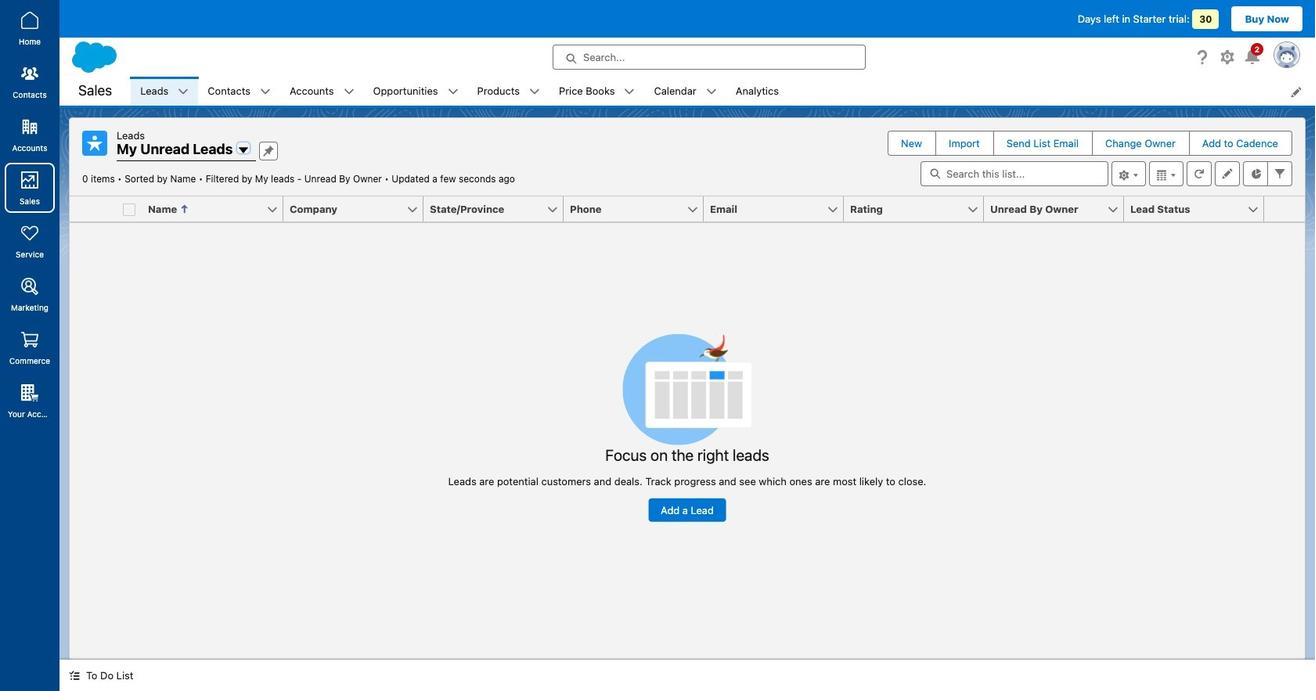 Task type: vqa. For each thing, say whether or not it's contained in the screenshot.
'group'
no



Task type: describe. For each thing, give the bounding box(es) containing it.
item number element
[[70, 197, 117, 222]]

3 list item from the left
[[280, 77, 364, 106]]

state/province element
[[424, 197, 573, 222]]

action image
[[1265, 197, 1305, 222]]

6 list item from the left
[[550, 77, 645, 106]]

Search My Unread Leads list view. search field
[[921, 161, 1109, 186]]

5 list item from the left
[[468, 77, 550, 106]]

2 list item from the left
[[198, 77, 280, 106]]

rating element
[[844, 197, 994, 222]]

status inside my unread leads|leads|list view element
[[448, 334, 927, 522]]

text default image for 1st list item from the left
[[178, 86, 189, 97]]

4 list item from the left
[[364, 77, 468, 106]]

action element
[[1265, 197, 1305, 222]]

company element
[[283, 197, 433, 222]]

text default image for 2nd list item from left
[[260, 86, 271, 97]]

my unread leads status
[[82, 173, 392, 185]]

name element
[[142, 197, 293, 222]]

7 list item from the left
[[645, 77, 727, 106]]



Task type: locate. For each thing, give the bounding box(es) containing it.
text default image for 3rd list item from right
[[529, 86, 540, 97]]

item number image
[[70, 197, 117, 222]]

4 text default image from the left
[[706, 86, 717, 97]]

unread by owner element
[[984, 197, 1134, 222]]

cell inside my unread leads|leads|list view element
[[117, 197, 142, 222]]

list
[[131, 77, 1316, 106]]

status
[[448, 334, 927, 522]]

1 text default image from the left
[[343, 86, 354, 97]]

2 text default image from the left
[[448, 86, 459, 97]]

3 text default image from the left
[[625, 86, 635, 97]]

phone element
[[564, 197, 713, 222]]

1 list item from the left
[[131, 77, 198, 106]]

email element
[[704, 197, 854, 222]]

cell
[[117, 197, 142, 222]]

text default image
[[343, 86, 354, 97], [448, 86, 459, 97], [625, 86, 635, 97], [706, 86, 717, 97]]

lead status element
[[1125, 197, 1274, 222]]

my unread leads|leads|list view element
[[69, 117, 1306, 660]]

list item
[[131, 77, 198, 106], [198, 77, 280, 106], [280, 77, 364, 106], [364, 77, 468, 106], [468, 77, 550, 106], [550, 77, 645, 106], [645, 77, 727, 106]]

text default image
[[178, 86, 189, 97], [260, 86, 271, 97], [529, 86, 540, 97], [69, 671, 80, 682]]



